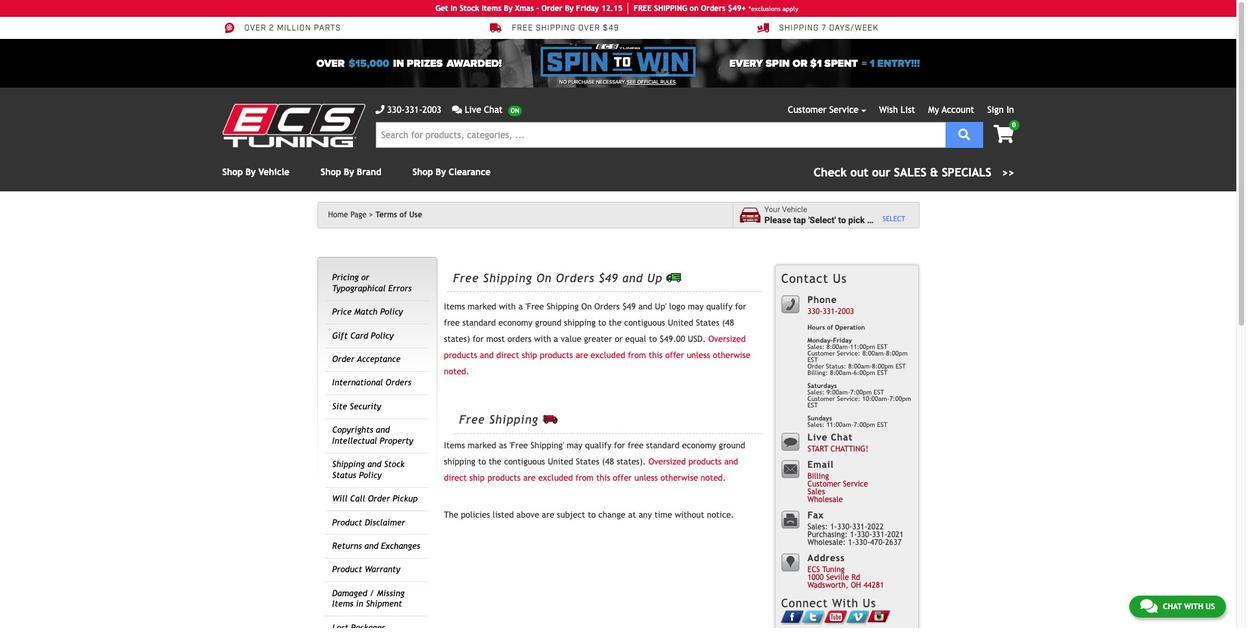 Task type: vqa. For each thing, say whether or not it's contained in the screenshot.
Brand: Camel BRAND:
no



Task type: locate. For each thing, give the bounding box(es) containing it.
'free
[[526, 302, 544, 312], [510, 441, 528, 450]]

service left wish
[[829, 105, 859, 115]]

my account link
[[929, 105, 974, 115]]

0 vertical spatial live
[[465, 105, 481, 115]]

excluded for free shipping
[[538, 473, 573, 483]]

1 horizontal spatial from
[[628, 351, 646, 360]]

shipping inside items marked with a 'free shipping on orders $49 and up' logo may qualify for free standard economy ground shipping to the contiguous united states (48 states) for most orders with a value greater or equal to $49.00 usd.
[[564, 318, 596, 328]]

returns and exchanges link
[[332, 541, 420, 551]]

by for shop by clearance
[[436, 167, 446, 177]]

'free inside items marked as 'free shipping' may qualify for free standard economy ground shipping to the contiguous united states (48 states).
[[510, 441, 528, 450]]

shipping up value on the bottom
[[564, 318, 596, 328]]

address
[[808, 552, 845, 563]]

states up usd.
[[696, 318, 720, 328]]

2 horizontal spatial are
[[576, 351, 588, 360]]

0 vertical spatial (48
[[722, 318, 734, 328]]

parts
[[314, 24, 341, 33]]

spent
[[825, 57, 858, 70]]

1 vertical spatial live
[[808, 432, 828, 443]]

1 horizontal spatial noted.
[[701, 473, 726, 483]]

1 horizontal spatial chat
[[831, 432, 853, 443]]

0 horizontal spatial (48
[[602, 457, 614, 467]]

friday
[[576, 4, 599, 13], [833, 337, 852, 344]]

to left change
[[588, 510, 596, 520]]

in down the damaged
[[356, 599, 363, 609]]

items left as
[[444, 441, 465, 450]]

pricing or typographical errors
[[332, 273, 412, 293]]

and
[[623, 271, 643, 285], [639, 302, 653, 312], [480, 351, 494, 360], [376, 425, 390, 435], [724, 457, 738, 467], [368, 460, 382, 469], [365, 541, 379, 551]]

0 horizontal spatial chat
[[484, 105, 503, 115]]

0 vertical spatial 'free
[[526, 302, 544, 312]]

live up start
[[808, 432, 828, 443]]

0 vertical spatial contiguous
[[624, 318, 665, 328]]

sales: inside the 'fax sales: 1-330-331-2022 purchasing: 1-330-331-2021 wholesale: 1-330-470-2637'
[[808, 523, 828, 532]]

ship up policies in the bottom left of the page
[[470, 473, 485, 483]]

0 horizontal spatial shop
[[222, 167, 243, 177]]

1 vertical spatial friday
[[833, 337, 852, 344]]

0 vertical spatial offer
[[665, 351, 684, 360]]

0 vertical spatial of
[[400, 210, 407, 219]]

0 horizontal spatial this
[[596, 473, 610, 483]]

chat with us
[[1163, 602, 1215, 612]]

marked for free shipping
[[468, 441, 496, 450]]

the down as
[[489, 457, 502, 467]]

1 vertical spatial united
[[548, 457, 573, 467]]

this down $49.00
[[649, 351, 663, 360]]

in inside the damaged / missing items in shipment
[[356, 599, 363, 609]]

10:00am-
[[863, 395, 890, 402]]

1 horizontal spatial oversized
[[709, 334, 746, 344]]

2003
[[423, 105, 442, 115], [838, 307, 854, 316]]

1 vertical spatial shipping
[[564, 318, 596, 328]]

this for free shipping
[[596, 473, 610, 483]]

1 vertical spatial free
[[628, 441, 644, 450]]

0 horizontal spatial with
[[499, 302, 516, 312]]

marked left as
[[468, 441, 496, 450]]

'free right as
[[510, 441, 528, 450]]

excluded down shipping'
[[538, 473, 573, 483]]

sales: left 11:00am-
[[808, 421, 825, 428]]

of for hours
[[827, 324, 833, 331]]

1 horizontal spatial of
[[827, 324, 833, 331]]

may inside items marked with a 'free shipping on orders $49 and up' logo may qualify for free standard economy ground shipping to the contiguous united states (48 states) for most orders with a value greater or equal to $49.00 usd.
[[688, 302, 704, 312]]

free shipping eligible image
[[543, 415, 558, 424]]

330- right phone icon
[[387, 105, 405, 115]]

8:00pm
[[886, 350, 908, 357], [872, 363, 894, 370]]

in right get
[[451, 4, 457, 13]]

1 vertical spatial comments image
[[1141, 599, 1158, 614]]

product for product warranty
[[332, 565, 362, 575]]

shipping 7 days/week
[[779, 24, 879, 33]]

.
[[676, 79, 677, 85]]

comments image
[[452, 105, 462, 114], [1141, 599, 1158, 614]]

0 horizontal spatial sales
[[808, 488, 825, 497]]

by left "clearance"
[[436, 167, 446, 177]]

are for free shipping
[[523, 473, 536, 483]]

1 horizontal spatial otherwise
[[713, 351, 751, 360]]

will call order pickup link
[[332, 494, 418, 504]]

disclaimer
[[365, 518, 405, 527]]

live inside the live chat start chatting!
[[808, 432, 828, 443]]

0 horizontal spatial are
[[523, 473, 536, 483]]

0 horizontal spatial live
[[465, 105, 481, 115]]

to up "greater"
[[598, 318, 606, 328]]

of inside hours of operation monday-friday sales: 8:00am-11:00pm est customer service: 8:00am-8:00pm est order status: 8:00am-8:00pm est billing: 8:00am-6:00pm est saturdays sales: 9:00am-7:00pm est customer service: 10:00am-7:00pm est sundays sales: 11:00am-7:00pm est
[[827, 324, 833, 331]]

from down items marked as 'free shipping' may qualify for free standard economy ground shipping to the contiguous united states (48 states).
[[576, 473, 594, 483]]

3 shop from the left
[[413, 167, 433, 177]]

sales down the "billing" link
[[808, 488, 825, 497]]

order right -
[[542, 4, 563, 13]]

0 vertical spatial over
[[244, 24, 267, 33]]

1 horizontal spatial states
[[696, 318, 720, 328]]

shop for shop by vehicle
[[222, 167, 243, 177]]

marked up most
[[468, 302, 496, 312]]

1 vertical spatial excluded
[[538, 473, 573, 483]]

sales inside 'link'
[[894, 166, 927, 179]]

items marked as 'free shipping' may qualify for free standard economy ground shipping to the contiguous united states (48 states).
[[444, 441, 745, 467]]

noted. for free shipping on orders $49 and up
[[444, 367, 469, 377]]

2 oversized products and direct ship products are excluded from this offer unless otherwise noted. from the top
[[444, 457, 738, 483]]

0 horizontal spatial a
[[519, 302, 523, 312]]

in right sign
[[1007, 105, 1014, 115]]

0 vertical spatial marked
[[468, 302, 496, 312]]

customer inside 'dropdown button'
[[788, 105, 827, 115]]

0 horizontal spatial united
[[548, 457, 573, 467]]

pricing or typographical errors link
[[332, 273, 412, 293]]

offer for free shipping on orders $49 and up
[[665, 351, 684, 360]]

to inside 'your vehicle please tap 'select' to pick a vehicle'
[[838, 215, 846, 225]]

shipping
[[779, 24, 819, 33], [483, 271, 532, 285], [547, 302, 579, 312], [489, 413, 539, 426], [332, 460, 365, 469]]

copyrights and intellectual property link
[[332, 425, 413, 446]]

comments image left the chat with us on the bottom
[[1141, 599, 1158, 614]]

in
[[393, 57, 404, 70], [356, 599, 363, 609]]

8:00am- up status:
[[827, 343, 850, 351]]

1 vertical spatial service:
[[837, 395, 861, 402]]

0 vertical spatial from
[[628, 351, 646, 360]]

0 vertical spatial in
[[451, 4, 457, 13]]

0 horizontal spatial or
[[361, 273, 369, 283]]

customer service
[[788, 105, 859, 115]]

1 vertical spatial direct
[[444, 473, 467, 483]]

this
[[649, 351, 663, 360], [596, 473, 610, 483]]

phone image
[[376, 105, 385, 114]]

stock inside the shipping and stock status policy
[[384, 460, 405, 469]]

purchase
[[568, 79, 595, 85]]

items inside items marked as 'free shipping' may qualify for free standard economy ground shipping to the contiguous united states (48 states).
[[444, 441, 465, 450]]

sales left &
[[894, 166, 927, 179]]

get in stock items by xmas - order by friday 12.15
[[436, 4, 623, 13]]

1 horizontal spatial us
[[863, 597, 876, 610]]

orders up "greater"
[[595, 302, 620, 312]]

of right hours
[[827, 324, 833, 331]]

0 horizontal spatial friday
[[576, 4, 599, 13]]

of
[[400, 210, 407, 219], [827, 324, 833, 331]]

Search text field
[[376, 122, 946, 148]]

0 horizontal spatial for
[[473, 334, 484, 344]]

standard inside items marked with a 'free shipping on orders $49 and up' logo may qualify for free standard economy ground shipping to the contiguous united states (48 states) for most orders with a value greater or equal to $49.00 usd.
[[463, 318, 496, 328]]

1 horizontal spatial on
[[582, 302, 592, 312]]

2 shop from the left
[[321, 167, 341, 177]]

stock right get
[[460, 4, 480, 13]]

1 horizontal spatial friday
[[833, 337, 852, 344]]

search image
[[959, 128, 970, 140]]

1 sales: from the top
[[808, 343, 825, 351]]

1 horizontal spatial offer
[[665, 351, 684, 360]]

list
[[901, 105, 915, 115]]

us
[[833, 271, 847, 286], [863, 597, 876, 610], [1206, 602, 1215, 612]]

0 horizontal spatial qualify
[[585, 441, 612, 450]]

330- down phone
[[808, 307, 823, 316]]

1 horizontal spatial the
[[609, 318, 622, 328]]

1 vertical spatial ship
[[470, 473, 485, 483]]

$49 down 12.15
[[603, 24, 619, 33]]

stock
[[460, 4, 480, 13], [384, 460, 405, 469]]

1 vertical spatial with
[[534, 334, 551, 344]]

1 horizontal spatial standard
[[646, 441, 680, 450]]

0 vertical spatial 8:00pm
[[886, 350, 908, 357]]

returns and exchanges
[[332, 541, 420, 551]]

as
[[499, 441, 507, 450]]

1 horizontal spatial stock
[[460, 4, 480, 13]]

0 vertical spatial standard
[[463, 318, 496, 328]]

shipping up status
[[332, 460, 365, 469]]

items inside items marked with a 'free shipping on orders $49 and up' logo may qualify for free standard economy ground shipping to the contiguous united states (48 states) for most orders with a value greater or equal to $49.00 usd.
[[444, 302, 465, 312]]

the
[[444, 510, 458, 520]]

1 horizontal spatial over
[[316, 57, 345, 70]]

chat inside the chat with us link
[[1163, 602, 1182, 612]]

2003 inside phone 330-331-2003
[[838, 307, 854, 316]]

over 2 million parts link
[[222, 22, 341, 34]]

comments image left live chat
[[452, 105, 462, 114]]

offer down states).
[[613, 473, 632, 483]]

oversized products and direct ship products are excluded from this offer unless otherwise noted. for free shipping on orders $49 and up
[[444, 334, 751, 377]]

by left the brand
[[344, 167, 354, 177]]

1 marked from the top
[[468, 302, 496, 312]]

otherwise for free shipping
[[661, 473, 698, 483]]

oversized
[[709, 334, 746, 344], [649, 457, 686, 467]]

property
[[380, 436, 413, 446]]

1 oversized products and direct ship products are excluded from this offer unless otherwise noted. from the top
[[444, 334, 751, 377]]

0 vertical spatial united
[[668, 318, 693, 328]]

united down logo
[[668, 318, 693, 328]]

330-331-2003 link down prizes
[[376, 103, 442, 117]]

service inside 'dropdown button'
[[829, 105, 859, 115]]

brand
[[357, 167, 381, 177]]

direct for free shipping
[[444, 473, 467, 483]]

shipping down apply
[[779, 24, 819, 33]]

1-
[[830, 523, 837, 532], [850, 531, 857, 540], [848, 538, 855, 547]]

0 vertical spatial this
[[649, 351, 663, 360]]

2003 down prizes
[[423, 105, 442, 115]]

or up typographical
[[361, 273, 369, 283]]

price match policy link
[[332, 307, 403, 317]]

free up states)
[[444, 318, 460, 328]]

exchanges
[[381, 541, 420, 551]]

free shipping over $49
[[512, 24, 619, 33]]

the up "greater"
[[609, 318, 622, 328]]

0 vertical spatial economy
[[499, 318, 533, 328]]

contiguous inside items marked with a 'free shipping on orders $49 and up' logo may qualify for free standard economy ground shipping to the contiguous united states (48 states) for most orders with a value greater or equal to $49.00 usd.
[[624, 318, 665, 328]]

items up states)
[[444, 302, 465, 312]]

are for free shipping on orders $49 and up
[[576, 351, 588, 360]]

4 sales: from the top
[[808, 523, 828, 532]]

live right 330-331-2003
[[465, 105, 481, 115]]

0 vertical spatial service
[[829, 105, 859, 115]]

oversized for free shipping on orders $49 and up
[[709, 334, 746, 344]]

2637
[[886, 538, 902, 547]]

marked inside items marked as 'free shipping' may qualify for free standard economy ground shipping to the contiguous united states (48 states).
[[468, 441, 496, 450]]

marked inside items marked with a 'free shipping on orders $49 and up' logo may qualify for free standard economy ground shipping to the contiguous united states (48 states) for most orders with a value greater or equal to $49.00 usd.
[[468, 302, 496, 312]]

offer for free shipping
[[613, 473, 632, 483]]

0 vertical spatial noted.
[[444, 367, 469, 377]]

a inside 'your vehicle please tap 'select' to pick a vehicle'
[[867, 215, 872, 225]]

1 vertical spatial otherwise
[[661, 473, 698, 483]]

service
[[829, 105, 859, 115], [843, 480, 868, 489]]

2 product from the top
[[332, 565, 362, 575]]

0 horizontal spatial vehicle
[[259, 167, 290, 177]]

united
[[668, 318, 693, 328], [548, 457, 573, 467]]

1 vertical spatial free
[[453, 271, 479, 285]]

1 horizontal spatial free
[[628, 441, 644, 450]]

spin
[[766, 57, 790, 70]]

2 horizontal spatial a
[[867, 215, 872, 225]]

0 vertical spatial qualify
[[706, 302, 733, 312]]

products
[[444, 351, 477, 360], [540, 351, 573, 360], [689, 457, 722, 467], [488, 473, 521, 483]]

0 vertical spatial service:
[[837, 350, 861, 357]]

$15,000
[[349, 57, 389, 70]]

price
[[332, 307, 352, 317]]

1 shop from the left
[[222, 167, 243, 177]]

use
[[409, 210, 422, 219]]

1 vertical spatial product
[[332, 565, 362, 575]]

service up wholesale link
[[843, 480, 868, 489]]

from for free shipping on orders $49 and up
[[628, 351, 646, 360]]

international
[[332, 378, 383, 388]]

2 horizontal spatial us
[[1206, 602, 1215, 612]]

free up states).
[[628, 441, 644, 450]]

to down free shipping
[[478, 457, 486, 467]]

8:00pm down 11:00pm
[[872, 363, 894, 370]]

without
[[675, 510, 705, 520]]

contiguous down as
[[504, 457, 545, 467]]

up'
[[655, 302, 667, 312]]

ship
[[522, 351, 537, 360], [470, 473, 485, 483]]

contiguous
[[624, 318, 665, 328], [504, 457, 545, 467]]

of left "use"
[[400, 210, 407, 219]]

1 horizontal spatial with
[[534, 334, 551, 344]]

0 vertical spatial stock
[[460, 4, 480, 13]]

comments image inside the chat with us link
[[1141, 599, 1158, 614]]

chat inside the live chat start chatting!
[[831, 432, 853, 443]]

returns
[[332, 541, 362, 551]]

free inside items marked as 'free shipping' may qualify for free standard economy ground shipping to the contiguous united states (48 states).
[[628, 441, 644, 450]]

items
[[482, 4, 502, 13], [444, 302, 465, 312], [444, 441, 465, 450], [332, 599, 353, 609]]

specials
[[942, 166, 992, 179]]

may inside items marked as 'free shipping' may qualify for free standard economy ground shipping to the contiguous united states (48 states).
[[567, 441, 583, 450]]

may right logo
[[688, 302, 704, 312]]

and left up' at the right of page
[[639, 302, 653, 312]]

products up notice.
[[689, 457, 722, 467]]

331-
[[405, 105, 423, 115], [823, 307, 838, 316], [853, 523, 868, 532], [872, 531, 887, 540]]

free for free shipping
[[459, 413, 485, 426]]

oversized right usd.
[[709, 334, 746, 344]]

match
[[354, 307, 378, 317]]

this for free shipping on orders $49 and up
[[649, 351, 663, 360]]

1 vertical spatial from
[[576, 473, 594, 483]]

comments image inside 'live chat' link
[[452, 105, 462, 114]]

2 horizontal spatial with
[[1184, 602, 1204, 612]]

service: left 10:00am-
[[837, 395, 861, 402]]

are down value on the bottom
[[576, 351, 588, 360]]

order left status:
[[808, 363, 824, 370]]

from down equal
[[628, 351, 646, 360]]

the inside items marked with a 'free shipping on orders $49 and up' logo may qualify for free standard economy ground shipping to the contiguous united states (48 states) for most orders with a value greater or equal to $49.00 usd.
[[609, 318, 622, 328]]

saturdays
[[808, 382, 837, 389]]

items left xmas
[[482, 4, 502, 13]]

0 horizontal spatial comments image
[[452, 105, 462, 114]]

8:00am- up 6:00pm
[[863, 350, 886, 357]]

may right shipping'
[[567, 441, 583, 450]]

1 product from the top
[[332, 518, 362, 527]]

(48 inside items marked as 'free shipping' may qualify for free standard economy ground shipping to the contiguous united states (48 states).
[[602, 457, 614, 467]]

1 horizontal spatial 2003
[[838, 307, 854, 316]]

qualify inside items marked as 'free shipping' may qualify for free standard economy ground shipping to the contiguous united states (48 states).
[[585, 441, 612, 450]]

policy inside the shipping and stock status policy
[[359, 470, 382, 480]]

noted. up notice.
[[701, 473, 726, 483]]

7:00pm down 10:00am-
[[854, 421, 875, 428]]

and up notice.
[[724, 457, 738, 467]]

0 horizontal spatial in
[[356, 599, 363, 609]]

offer down $49.00
[[665, 351, 684, 360]]

2 vertical spatial or
[[615, 334, 623, 344]]

are right above
[[542, 510, 554, 520]]

0 vertical spatial 2003
[[423, 105, 442, 115]]

1- left '2022'
[[850, 531, 857, 540]]

notice.
[[707, 510, 734, 520]]

vehicle down the ecs tuning image
[[259, 167, 290, 177]]

1 vertical spatial oversized products and direct ship products are excluded from this offer unless otherwise noted.
[[444, 457, 738, 483]]

stock for and
[[384, 460, 405, 469]]

price match policy
[[332, 307, 403, 317]]

policy right card
[[371, 331, 394, 341]]

by down the ecs tuning image
[[246, 167, 256, 177]]

for up states).
[[614, 441, 625, 450]]

friday up over
[[576, 4, 599, 13]]

noted. down states)
[[444, 367, 469, 377]]

connect with us
[[781, 597, 876, 610]]

vehicle inside 'your vehicle please tap 'select' to pick a vehicle'
[[782, 205, 807, 214]]

site
[[332, 402, 347, 412]]

customer
[[788, 105, 827, 115], [808, 350, 835, 357], [808, 395, 835, 402], [808, 480, 841, 489]]

over down parts
[[316, 57, 345, 70]]

0 horizontal spatial 330-331-2003 link
[[376, 103, 442, 117]]

0 vertical spatial free
[[444, 318, 460, 328]]

0 vertical spatial policy
[[380, 307, 403, 317]]

order right the "call"
[[368, 494, 390, 504]]

service inside email billing customer service sales wholesale
[[843, 480, 868, 489]]

or left $1
[[793, 57, 808, 70]]

from for free shipping
[[576, 473, 594, 483]]

1 vertical spatial in
[[1007, 105, 1014, 115]]

7:00pm right 9:00am-
[[890, 395, 911, 402]]

ship for free shipping on orders $49 and up
[[522, 351, 537, 360]]

products down as
[[488, 473, 521, 483]]

by up free shipping over $49
[[565, 4, 574, 13]]

above
[[517, 510, 539, 520]]

chat inside 'live chat' link
[[484, 105, 503, 115]]

1 horizontal spatial live
[[808, 432, 828, 443]]

qualify
[[706, 302, 733, 312], [585, 441, 612, 450]]

oversized products and direct ship products are excluded from this offer unless otherwise noted. for free shipping
[[444, 457, 738, 483]]

1 service: from the top
[[837, 350, 861, 357]]

1 vertical spatial service
[[843, 480, 868, 489]]

sales:
[[808, 343, 825, 351], [808, 389, 825, 396], [808, 421, 825, 428], [808, 523, 828, 532]]

and inside copyrights and intellectual property
[[376, 425, 390, 435]]

1 vertical spatial of
[[827, 324, 833, 331]]

product down returns
[[332, 565, 362, 575]]

wish list
[[879, 105, 915, 115]]

shipping up as
[[489, 413, 539, 426]]

1 vertical spatial policy
[[371, 331, 394, 341]]

sales: down hours
[[808, 343, 825, 351]]

united inside items marked with a 'free shipping on orders $49 and up' logo may qualify for free standard economy ground shipping to the contiguous united states (48 states) for most orders with a value greater or equal to $49.00 usd.
[[668, 318, 693, 328]]

contiguous up equal
[[624, 318, 665, 328]]

states).
[[617, 457, 646, 467]]

damaged
[[332, 589, 367, 598]]

0 vertical spatial friday
[[576, 4, 599, 13]]

0 vertical spatial may
[[688, 302, 704, 312]]

over 2 million parts
[[244, 24, 341, 33]]

for inside items marked as 'free shipping' may qualify for free standard economy ground shipping to the contiguous united states (48 states).
[[614, 441, 625, 450]]

states
[[696, 318, 720, 328], [576, 457, 600, 467]]

terms of use
[[376, 210, 422, 219]]

sales
[[894, 166, 927, 179], [808, 488, 825, 497]]

0 vertical spatial are
[[576, 351, 588, 360]]

2 vertical spatial free
[[459, 413, 485, 426]]

live for live chat
[[465, 105, 481, 115]]

policy for gift card policy
[[371, 331, 394, 341]]

and up property at bottom
[[376, 425, 390, 435]]

in left prizes
[[393, 57, 404, 70]]

1 vertical spatial ground
[[719, 441, 745, 450]]

or left equal
[[615, 334, 623, 344]]

friday down operation
[[833, 337, 852, 344]]

2 marked from the top
[[468, 441, 496, 450]]

days/week
[[829, 24, 879, 33]]

errors
[[388, 284, 412, 293]]

*exclusions
[[749, 5, 781, 12]]

2021
[[887, 531, 904, 540]]

1 vertical spatial standard
[[646, 441, 680, 450]]

product up returns
[[332, 518, 362, 527]]

by for shop by vehicle
[[246, 167, 256, 177]]

0 vertical spatial otherwise
[[713, 351, 751, 360]]

see official rules link
[[627, 79, 676, 86]]

'free up orders at bottom left
[[526, 302, 544, 312]]

shipping inside the shipping and stock status policy
[[332, 460, 365, 469]]

1 vertical spatial noted.
[[701, 473, 726, 483]]

free ship ping on orders $49+ *exclusions apply
[[634, 4, 799, 13]]

1 vertical spatial sales
[[808, 488, 825, 497]]

unless down usd.
[[687, 351, 710, 360]]

phone 330-331-2003
[[808, 294, 854, 316]]

ecs tuning image
[[222, 104, 365, 147]]

to left the 'pick' at the top right of the page
[[838, 215, 846, 225]]



Task type: describe. For each thing, give the bounding box(es) containing it.
order inside hours of operation monday-friday sales: 8:00am-11:00pm est customer service: 8:00am-8:00pm est order status: 8:00am-8:00pm est billing: 8:00am-6:00pm est saturdays sales: 9:00am-7:00pm est customer service: 10:00am-7:00pm est sundays sales: 11:00am-7:00pm est
[[808, 363, 824, 370]]

fax
[[808, 510, 824, 521]]

customer service link
[[808, 480, 868, 489]]

policy for price match policy
[[380, 307, 403, 317]]

marked for free shipping on orders $49 and up
[[468, 302, 496, 312]]

3 sales: from the top
[[808, 421, 825, 428]]

44281
[[864, 581, 884, 590]]

standard inside items marked as 'free shipping' may qualify for free standard economy ground shipping to the contiguous united states (48 states).
[[646, 441, 680, 450]]

1 horizontal spatial a
[[554, 334, 558, 344]]

orders up items marked with a 'free shipping on orders $49 and up' logo may qualify for free standard economy ground shipping to the contiguous united states (48 states) for most orders with a value greater or equal to $49.00 usd.
[[556, 271, 595, 285]]

2 vertical spatial with
[[1184, 602, 1204, 612]]

noted. for free shipping
[[701, 473, 726, 483]]

start
[[808, 445, 829, 454]]

free for free shipping over $49
[[512, 24, 533, 33]]

free for free shipping on orders $49 and up
[[453, 271, 479, 285]]

gift card policy
[[332, 331, 394, 341]]

and down product disclaimer "link"
[[365, 541, 379, 551]]

1- right the 'wholesale:'
[[848, 538, 855, 547]]

live chat link
[[452, 103, 522, 117]]

6:00pm
[[854, 369, 875, 376]]

$1
[[810, 57, 822, 70]]

in for get
[[451, 4, 457, 13]]

2 sales: from the top
[[808, 389, 825, 396]]

over $15,000 in prizes
[[316, 57, 443, 70]]

logo
[[669, 302, 685, 312]]

shipping 7 days/week link
[[757, 22, 879, 34]]

2 horizontal spatial or
[[793, 57, 808, 70]]

stock for in
[[460, 4, 480, 13]]

damaged / missing items in shipment link
[[332, 589, 405, 609]]

items inside the damaged / missing items in shipment
[[332, 599, 353, 609]]

free
[[634, 4, 652, 13]]

items marked with a 'free shipping on orders $49 and up' logo may qualify for free standard economy ground shipping to the contiguous united states (48 states) for most orders with a value greater or equal to $49.00 usd.
[[444, 302, 746, 344]]

-
[[536, 4, 539, 13]]

(48 inside items marked with a 'free shipping on orders $49 and up' logo may qualify for free standard economy ground shipping to the contiguous united states (48 states) for most orders with a value greater or equal to $49.00 usd.
[[722, 318, 734, 328]]

330-331-2003
[[387, 105, 442, 115]]

comments image for chat
[[1141, 599, 1158, 614]]

order acceptance
[[332, 355, 401, 364]]

orders inside items marked with a 'free shipping on orders $49 and up' logo may qualify for free standard economy ground shipping to the contiguous united states (48 states) for most orders with a value greater or equal to $49.00 usd.
[[595, 302, 620, 312]]

will
[[332, 494, 348, 504]]

or inside items marked with a 'free shipping on orders $49 and up' logo may qualify for free standard economy ground shipping to the contiguous united states (48 states) for most orders with a value greater or equal to $49.00 usd.
[[615, 334, 623, 344]]

change
[[599, 510, 626, 520]]

orders right on
[[701, 4, 726, 13]]

and inside items marked with a 'free shipping on orders $49 and up' logo may qualify for free standard economy ground shipping to the contiguous united states (48 states) for most orders with a value greater or equal to $49.00 usd.
[[639, 302, 653, 312]]

see
[[627, 79, 636, 85]]

orders
[[508, 334, 532, 344]]

1 horizontal spatial in
[[393, 57, 404, 70]]

0 horizontal spatial us
[[833, 271, 847, 286]]

or inside the pricing or typographical errors
[[361, 273, 369, 283]]

every
[[730, 57, 763, 70]]

1 horizontal spatial are
[[542, 510, 554, 520]]

billing:
[[808, 369, 828, 376]]

0 vertical spatial with
[[499, 302, 516, 312]]

8:00am- down 11:00pm
[[848, 363, 872, 370]]

orders down acceptance
[[386, 378, 411, 388]]

live for live chat start chatting!
[[808, 432, 828, 443]]

products down states)
[[444, 351, 477, 360]]

most
[[486, 334, 505, 344]]

11:00am-
[[827, 421, 854, 428]]

states)
[[444, 334, 470, 344]]

330- inside phone 330-331-2003
[[808, 307, 823, 316]]

and inside the shipping and stock status policy
[[368, 460, 382, 469]]

1- up the 'wholesale:'
[[830, 523, 837, 532]]

your vehicle please tap 'select' to pick a vehicle
[[765, 205, 902, 225]]

free shipping image
[[667, 273, 682, 282]]

product disclaimer link
[[332, 518, 405, 527]]

1 vertical spatial 8:00pm
[[872, 363, 894, 370]]

331- inside the 330-331-2003 link
[[405, 105, 423, 115]]

monday-
[[808, 337, 833, 344]]

gift
[[332, 331, 348, 341]]

united inside items marked as 'free shipping' may qualify for free standard economy ground shipping to the contiguous united states (48 states).
[[548, 457, 573, 467]]

7:00pm down 6:00pm
[[850, 389, 872, 396]]

prizes
[[407, 57, 443, 70]]

0 vertical spatial 330-331-2003 link
[[376, 103, 442, 117]]

330- left 2637
[[857, 531, 872, 540]]

0 vertical spatial on
[[537, 271, 552, 285]]

1 vertical spatial a
[[519, 302, 523, 312]]

shipping up orders at bottom left
[[483, 271, 532, 285]]

shipping inside items marked with a 'free shipping on orders $49 and up' logo may qualify for free standard economy ground shipping to the contiguous united states (48 states) for most orders with a value greater or equal to $49.00 usd.
[[547, 302, 579, 312]]

/
[[370, 589, 374, 598]]

contact us
[[781, 271, 847, 286]]

on inside items marked with a 'free shipping on orders $49 and up' logo may qualify for free standard economy ground shipping to the contiguous united states (48 states) for most orders with a value greater or equal to $49.00 usd.
[[582, 302, 592, 312]]

the inside items marked as 'free shipping' may qualify for free standard economy ground shipping to the contiguous united states (48 states).
[[489, 457, 502, 467]]

to right equal
[[649, 334, 657, 344]]

2 horizontal spatial for
[[735, 302, 746, 312]]

no purchase necessary. see official rules .
[[560, 79, 677, 85]]

sign
[[988, 105, 1004, 115]]

home page link
[[328, 210, 373, 219]]

status
[[332, 470, 356, 480]]

shipping and stock status policy
[[332, 460, 405, 480]]

chat for live chat
[[484, 105, 503, 115]]

policies
[[461, 510, 490, 520]]

oh
[[851, 581, 861, 590]]

shipment
[[366, 599, 402, 609]]

warranty
[[365, 565, 400, 575]]

account
[[942, 105, 974, 115]]

unless for free shipping on orders $49 and up
[[687, 351, 710, 360]]

pickup
[[393, 494, 418, 504]]

and down most
[[480, 351, 494, 360]]

1 vertical spatial for
[[473, 334, 484, 344]]

equal
[[625, 334, 647, 344]]

states inside items marked as 'free shipping' may qualify for free standard economy ground shipping to the contiguous united states (48 states).
[[576, 457, 600, 467]]

1 vertical spatial $49
[[599, 271, 618, 285]]

otherwise for free shipping on orders $49 and up
[[713, 351, 751, 360]]

'free inside items marked with a 'free shipping on orders $49 and up' logo may qualify for free standard economy ground shipping to the contiguous united states (48 states) for most orders with a value greater or equal to $49.00 usd.
[[526, 302, 544, 312]]

order down the gift
[[332, 355, 355, 364]]

shop by clearance
[[413, 167, 491, 177]]

economy inside items marked with a 'free shipping on orders $49 and up' logo may qualify for free standard economy ground shipping to the contiguous united states (48 states) for most orders with a value greater or equal to $49.00 usd.
[[499, 318, 533, 328]]

and left up
[[623, 271, 643, 285]]

ecs
[[808, 566, 820, 575]]

international orders link
[[332, 378, 411, 388]]

wish list link
[[879, 105, 915, 115]]

product for product disclaimer
[[332, 518, 362, 527]]

0 vertical spatial $49
[[603, 24, 619, 33]]

wholesale
[[808, 496, 843, 505]]

qualify inside items marked with a 'free shipping on orders $49 and up' logo may qualify for free standard economy ground shipping to the contiguous united states (48 states) for most orders with a value greater or equal to $49.00 usd.
[[706, 302, 733, 312]]

oversized for free shipping
[[649, 457, 686, 467]]

terms
[[376, 210, 397, 219]]

330- up the 'wholesale:'
[[837, 523, 853, 532]]

gift card policy link
[[332, 331, 394, 341]]

states inside items marked with a 'free shipping on orders $49 and up' logo may qualify for free standard economy ground shipping to the contiguous united states (48 states) for most orders with a value greater or equal to $49.00 usd.
[[696, 318, 720, 328]]

entry!!!
[[878, 57, 920, 70]]

direct for free shipping on orders $49 and up
[[496, 351, 519, 360]]

pricing
[[332, 273, 359, 283]]

ecs tuning 'spin to win' contest logo image
[[541, 44, 696, 77]]

sign in
[[988, 105, 1014, 115]]

0 link
[[984, 120, 1020, 145]]

select link
[[883, 215, 906, 223]]

sales inside email billing customer service sales wholesale
[[808, 488, 825, 497]]

by left xmas
[[504, 4, 513, 13]]

shop for shop by brand
[[321, 167, 341, 177]]

over for over $15,000 in prizes
[[316, 57, 345, 70]]

0
[[1012, 121, 1016, 129]]

shipping inside items marked as 'free shipping' may qualify for free standard economy ground shipping to the contiguous united states (48 states).
[[444, 457, 476, 467]]

wish
[[879, 105, 898, 115]]

shopping cart image
[[994, 125, 1014, 143]]

rd
[[852, 573, 861, 583]]

products down value on the bottom
[[540, 351, 573, 360]]

ping
[[670, 4, 687, 13]]

to inside items marked as 'free shipping' may qualify for free standard economy ground shipping to the contiguous united states (48 states).
[[478, 457, 486, 467]]

live chat
[[465, 105, 503, 115]]

unless for free shipping
[[635, 473, 658, 483]]

listed
[[493, 510, 514, 520]]

tuning
[[823, 566, 845, 575]]

0 vertical spatial vehicle
[[259, 167, 290, 177]]

chat for live chat start chatting!
[[831, 432, 853, 443]]

=
[[862, 57, 867, 70]]

missing
[[377, 589, 405, 598]]

us for chat
[[1206, 602, 1215, 612]]

product disclaimer
[[332, 518, 405, 527]]

330- down '2022'
[[855, 538, 870, 547]]

contiguous inside items marked as 'free shipping' may qualify for free standard economy ground shipping to the contiguous united states (48 states).
[[504, 457, 545, 467]]

email
[[808, 459, 834, 470]]

shipping'
[[531, 441, 564, 450]]

7
[[822, 24, 827, 33]]

typographical
[[332, 284, 386, 293]]

$49 inside items marked with a 'free shipping on orders $49 and up' logo may qualify for free standard economy ground shipping to the contiguous united states (48 states) for most orders with a value greater or equal to $49.00 usd.
[[622, 302, 636, 312]]

contact
[[781, 271, 829, 286]]

apply
[[783, 5, 799, 12]]

economy inside items marked as 'free shipping' may qualify for free standard economy ground shipping to the contiguous united states (48 states).
[[682, 441, 716, 450]]

ship for free shipping
[[470, 473, 485, 483]]

operation
[[835, 324, 865, 331]]

1000
[[808, 573, 824, 583]]

up
[[647, 271, 663, 285]]

ground inside items marked with a 'free shipping on orders $49 and up' logo may qualify for free standard economy ground shipping to the contiguous united states (48 states) for most orders with a value greater or equal to $49.00 usd.
[[535, 318, 562, 328]]

331- inside phone 330-331-2003
[[823, 307, 838, 316]]

0 vertical spatial shipping
[[536, 24, 576, 33]]

excluded for free shipping on orders $49 and up
[[591, 351, 625, 360]]

international orders
[[332, 378, 411, 388]]

in for sign
[[1007, 105, 1014, 115]]

site security
[[332, 402, 381, 412]]

us for connect
[[863, 597, 876, 610]]

2 service: from the top
[[837, 395, 861, 402]]

over for over 2 million parts
[[244, 24, 267, 33]]

chat with us link
[[1129, 596, 1226, 618]]

of for terms
[[400, 210, 407, 219]]

shop for shop by clearance
[[413, 167, 433, 177]]

free inside items marked with a 'free shipping on orders $49 and up' logo may qualify for free standard economy ground shipping to the contiguous united states (48 states) for most orders with a value greater or equal to $49.00 usd.
[[444, 318, 460, 328]]

ship
[[654, 4, 670, 13]]

1 vertical spatial 330-331-2003 link
[[808, 307, 854, 316]]

home
[[328, 210, 348, 219]]

every spin or $1 spent = 1 entry!!!
[[730, 57, 920, 70]]

0 horizontal spatial 2003
[[423, 105, 442, 115]]

8:00am- up 9:00am-
[[830, 369, 854, 376]]

by for shop by brand
[[344, 167, 354, 177]]

ground inside items marked as 'free shipping' may qualify for free standard economy ground shipping to the contiguous united states (48 states).
[[719, 441, 745, 450]]

order acceptance link
[[332, 355, 401, 364]]

comments image for live
[[452, 105, 462, 114]]

necessary.
[[596, 79, 626, 85]]

customer inside email billing customer service sales wholesale
[[808, 480, 841, 489]]

my account
[[929, 105, 974, 115]]

friday inside hours of operation monday-friday sales: 8:00am-11:00pm est customer service: 8:00am-8:00pm est order status: 8:00am-8:00pm est billing: 8:00am-6:00pm est saturdays sales: 9:00am-7:00pm est customer service: 10:00am-7:00pm est sundays sales: 11:00am-7:00pm est
[[833, 337, 852, 344]]



